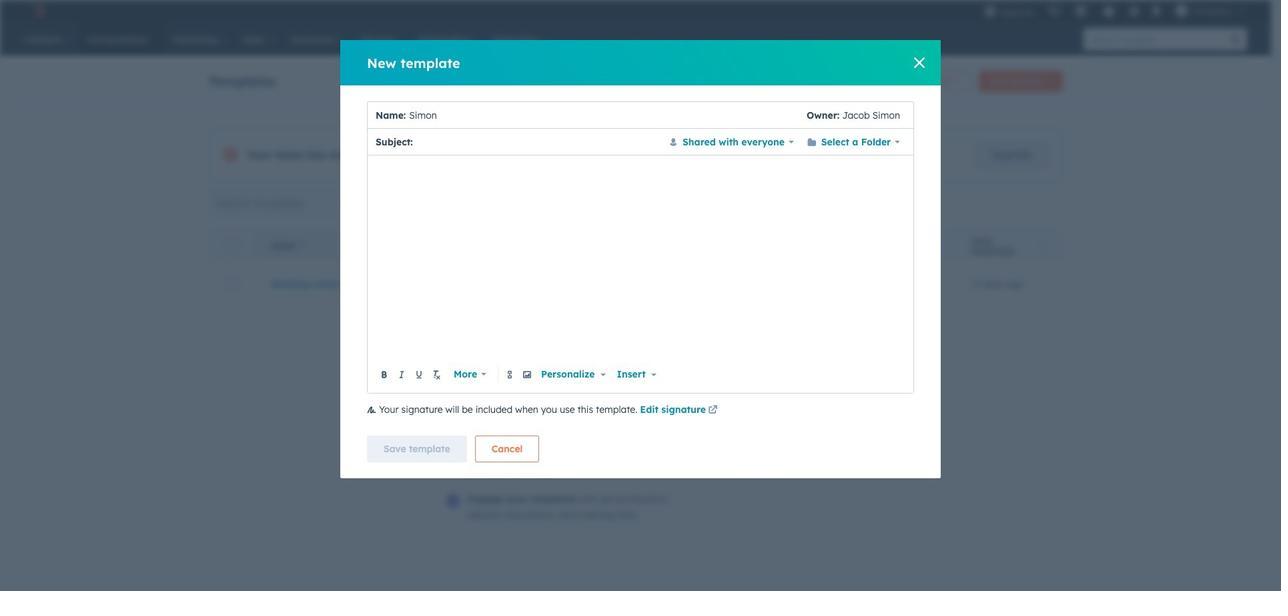 Task type: describe. For each thing, give the bounding box(es) containing it.
close image
[[915, 57, 925, 68]]

ascending sort. press to sort descending. element
[[300, 241, 305, 252]]

Search search field
[[209, 190, 371, 217]]

ascending sort. press to sort descending. image
[[300, 241, 305, 250]]

press to sort. image
[[1042, 241, 1047, 250]]

Search HubSpot search field
[[1084, 28, 1225, 51]]



Task type: vqa. For each thing, say whether or not it's contained in the screenshot.
& corresponding to Teams
no



Task type: locate. For each thing, give the bounding box(es) containing it.
menu
[[978, 0, 1256, 21]]

jacob simon image
[[1176, 5, 1188, 17]]

None text field
[[406, 102, 807, 129], [377, 164, 906, 364], [406, 102, 807, 129], [377, 164, 906, 364]]

None text field
[[416, 134, 660, 150]]

link opens in a new window image
[[709, 406, 718, 416]]

marketplaces image
[[1075, 6, 1087, 18]]

banner
[[209, 67, 1063, 92]]

dialog
[[340, 40, 941, 479]]

press to sort. element
[[1042, 241, 1047, 252]]

link opens in a new window image
[[709, 403, 718, 419]]



